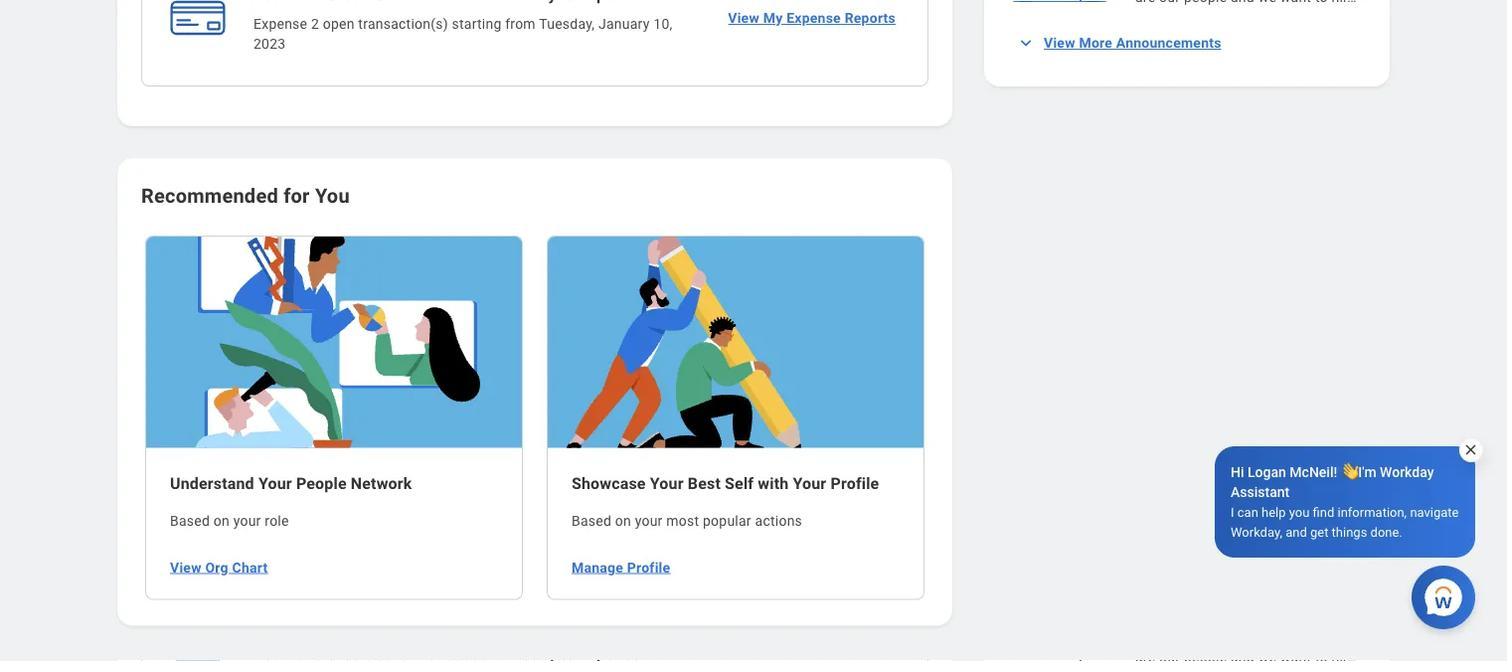 Task type: describe. For each thing, give the bounding box(es) containing it.
information,
[[1338, 505, 1407, 520]]

manage profile
[[572, 559, 671, 576]]

view more announcements button
[[1008, 23, 1234, 63]]

understand your people network
[[170, 474, 412, 493]]

expense 2 open transaction(s) starting from tuesday, january 10, 2023
[[254, 15, 673, 52]]

with
[[758, 474, 789, 493]]

view org chart
[[170, 559, 268, 576]]

popular
[[703, 513, 752, 530]]

view my expense reports
[[728, 10, 896, 26]]

transaction(s)
[[358, 15, 448, 32]]

i'm
[[1359, 464, 1377, 480]]

👋
[[1341, 464, 1355, 480]]

and
[[1286, 525, 1307, 540]]

view for view more announcements
[[1044, 35, 1076, 51]]

view org chart button
[[162, 548, 276, 587]]

best
[[688, 474, 721, 493]]

tuesday,
[[539, 15, 595, 32]]

based on your most popular actions
[[572, 513, 803, 530]]

january
[[599, 15, 650, 32]]

view my expense reports button
[[720, 0, 904, 38]]

get
[[1311, 525, 1329, 540]]

announcements
[[1117, 35, 1222, 51]]

navigate
[[1411, 505, 1459, 520]]

recommended
[[141, 184, 278, 207]]

assistant
[[1231, 484, 1290, 500]]

based on your role
[[170, 513, 289, 530]]

3 your from the left
[[793, 474, 827, 493]]

mcneil!
[[1290, 464, 1338, 480]]

you
[[1290, 505, 1310, 520]]

i
[[1231, 505, 1235, 520]]

recommended for you list
[[133, 234, 937, 602]]

people
[[296, 474, 347, 493]]

expense inside button
[[787, 10, 841, 26]]

find
[[1313, 505, 1335, 520]]

for
[[284, 184, 310, 207]]

org
[[205, 559, 228, 576]]

workday,
[[1231, 525, 1283, 540]]

open
[[323, 15, 355, 32]]

your for understand
[[233, 513, 261, 530]]

profile inside manage profile button
[[627, 559, 671, 576]]

your for best
[[650, 474, 684, 493]]

workday
[[1380, 464, 1435, 480]]

self
[[725, 474, 754, 493]]

done.
[[1371, 525, 1403, 540]]

reports
[[845, 10, 896, 26]]

chevron down small image
[[1016, 33, 1036, 53]]



Task type: locate. For each thing, give the bounding box(es) containing it.
1 based from the left
[[170, 513, 210, 530]]

your for showcase
[[635, 513, 663, 530]]

expense
[[787, 10, 841, 26], [254, 15, 308, 32]]

starting
[[452, 15, 502, 32]]

based for understand your people network
[[170, 513, 210, 530]]

10,
[[654, 15, 673, 32]]

on for showcase
[[615, 513, 631, 530]]

based down showcase
[[572, 513, 612, 530]]

on
[[214, 513, 230, 530], [615, 513, 631, 530]]

hi
[[1231, 464, 1245, 480]]

showcase your best self with your profile
[[572, 474, 880, 493]]

profile
[[831, 474, 880, 493], [627, 559, 671, 576]]

view left my
[[728, 10, 760, 26]]

2 vertical spatial view
[[170, 559, 202, 576]]

1 on from the left
[[214, 513, 230, 530]]

you
[[315, 184, 350, 207]]

0 horizontal spatial on
[[214, 513, 230, 530]]

profile right manage
[[627, 559, 671, 576]]

showcase
[[572, 474, 646, 493]]

view for view my expense reports
[[728, 10, 760, 26]]

recommended for you
[[141, 184, 350, 207]]

2 your from the left
[[635, 513, 663, 530]]

1 your from the left
[[258, 474, 292, 493]]

2 horizontal spatial view
[[1044, 35, 1076, 51]]

network
[[351, 474, 412, 493]]

understand
[[170, 474, 254, 493]]

0 horizontal spatial expense
[[254, 15, 308, 32]]

2 based from the left
[[572, 513, 612, 530]]

expense right my
[[787, 10, 841, 26]]

more
[[1079, 35, 1113, 51]]

on for understand
[[214, 513, 230, 530]]

expense up 2023
[[254, 15, 308, 32]]

view inside button
[[728, 10, 760, 26]]

your right with
[[793, 474, 827, 493]]

view inside "recommended for you" list
[[170, 559, 202, 576]]

on down showcase
[[615, 513, 631, 530]]

1 vertical spatial view
[[1044, 35, 1076, 51]]

your
[[258, 474, 292, 493], [650, 474, 684, 493], [793, 474, 827, 493]]

1 horizontal spatial based
[[572, 513, 612, 530]]

based down understand
[[170, 513, 210, 530]]

your for people
[[258, 474, 292, 493]]

0 horizontal spatial profile
[[627, 559, 671, 576]]

on down understand
[[214, 513, 230, 530]]

view left org
[[170, 559, 202, 576]]

0 horizontal spatial view
[[170, 559, 202, 576]]

expense inside expense 2 open transaction(s) starting from tuesday, january 10, 2023
[[254, 15, 308, 32]]

view
[[728, 10, 760, 26], [1044, 35, 1076, 51], [170, 559, 202, 576]]

1 horizontal spatial view
[[728, 10, 760, 26]]

things
[[1332, 525, 1368, 540]]

0 horizontal spatial based
[[170, 513, 210, 530]]

hi logan mcneil! 👋 i'm workday assistant i can help you find information, navigate workday, and get things done.
[[1231, 464, 1459, 540]]

profile right with
[[831, 474, 880, 493]]

based
[[170, 513, 210, 530], [572, 513, 612, 530]]

my
[[763, 10, 783, 26]]

2
[[311, 15, 319, 32]]

based for showcase your best self with your profile
[[572, 513, 612, 530]]

view right chevron down small image
[[1044, 35, 1076, 51]]

view for view org chart
[[170, 559, 202, 576]]

most
[[667, 513, 699, 530]]

from
[[505, 15, 536, 32]]

1 vertical spatial profile
[[627, 559, 671, 576]]

1 horizontal spatial your
[[650, 474, 684, 493]]

1 horizontal spatial expense
[[787, 10, 841, 26]]

your up role
[[258, 474, 292, 493]]

role
[[265, 513, 289, 530]]

chart
[[232, 559, 268, 576]]

your left role
[[233, 513, 261, 530]]

manage
[[572, 559, 624, 576]]

1 horizontal spatial profile
[[831, 474, 880, 493]]

2023
[[254, 35, 286, 52]]

view more announcements
[[1044, 35, 1222, 51]]

0 vertical spatial view
[[728, 10, 760, 26]]

actions
[[755, 513, 803, 530]]

logan
[[1248, 464, 1287, 480]]

0 vertical spatial profile
[[831, 474, 880, 493]]

1 your from the left
[[233, 513, 261, 530]]

0 horizontal spatial your
[[233, 513, 261, 530]]

0 horizontal spatial your
[[258, 474, 292, 493]]

help
[[1262, 505, 1286, 520]]

your left 'best'
[[650, 474, 684, 493]]

manage profile button
[[564, 548, 679, 587]]

2 horizontal spatial your
[[793, 474, 827, 493]]

2 on from the left
[[615, 513, 631, 530]]

can
[[1238, 505, 1259, 520]]

1 horizontal spatial on
[[615, 513, 631, 530]]

your
[[233, 513, 261, 530], [635, 513, 663, 530]]

x image
[[1464, 443, 1479, 457]]

1 horizontal spatial your
[[635, 513, 663, 530]]

2 your from the left
[[650, 474, 684, 493]]

your left most
[[635, 513, 663, 530]]



Task type: vqa. For each thing, say whether or not it's contained in the screenshot.
Contact 'icon'
no



